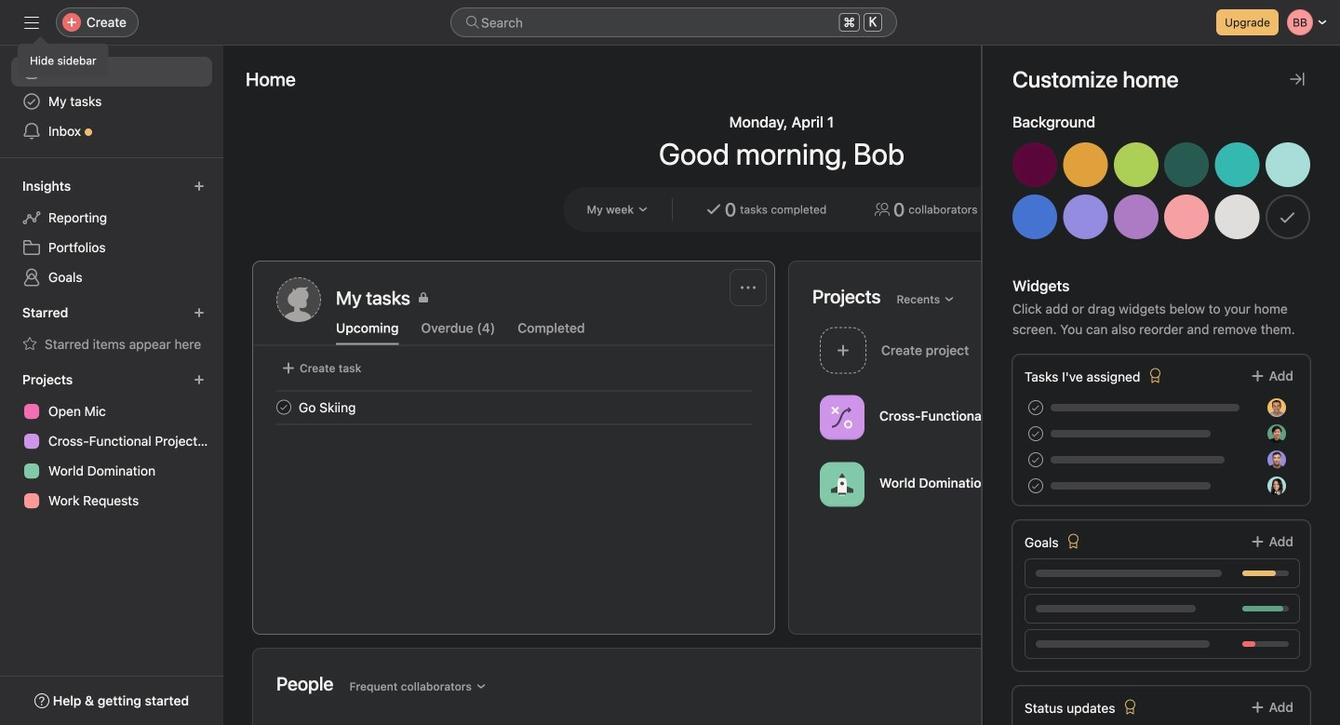 Task type: vqa. For each thing, say whether or not it's contained in the screenshot.
Projects element
yes



Task type: describe. For each thing, give the bounding box(es) containing it.
insights element
[[0, 169, 223, 296]]

add items to starred image
[[194, 307, 205, 318]]

close customization pane image
[[1290, 72, 1305, 87]]

mark complete image
[[273, 396, 295, 419]]

new project or portfolio image
[[194, 374, 205, 385]]

Mark complete checkbox
[[273, 396, 295, 419]]

list image
[[1069, 339, 1092, 362]]

1 horizontal spatial list item
[[813, 322, 1051, 379]]

new insights image
[[194, 181, 205, 192]]

hide sidebar image
[[24, 15, 39, 30]]

starred element
[[0, 296, 223, 363]]

1 vertical spatial list item
[[254, 391, 775, 424]]

global element
[[0, 46, 223, 157]]



Task type: locate. For each thing, give the bounding box(es) containing it.
option group
[[1013, 142, 1311, 247]]

actions image
[[741, 280, 756, 295]]

Search tasks, projects, and more text field
[[451, 7, 898, 37]]

0 horizontal spatial list item
[[254, 391, 775, 424]]

list item
[[813, 322, 1051, 379], [254, 391, 775, 424]]

tooltip
[[19, 39, 108, 76]]

None field
[[451, 7, 898, 37]]

add profile photo image
[[277, 277, 321, 322]]

briefcase image
[[1069, 406, 1092, 429]]

projects element
[[0, 363, 223, 520]]

0 vertical spatial list item
[[813, 322, 1051, 379]]

line_and_symbols image
[[831, 406, 854, 429]]

rocket image
[[831, 473, 854, 496]]



